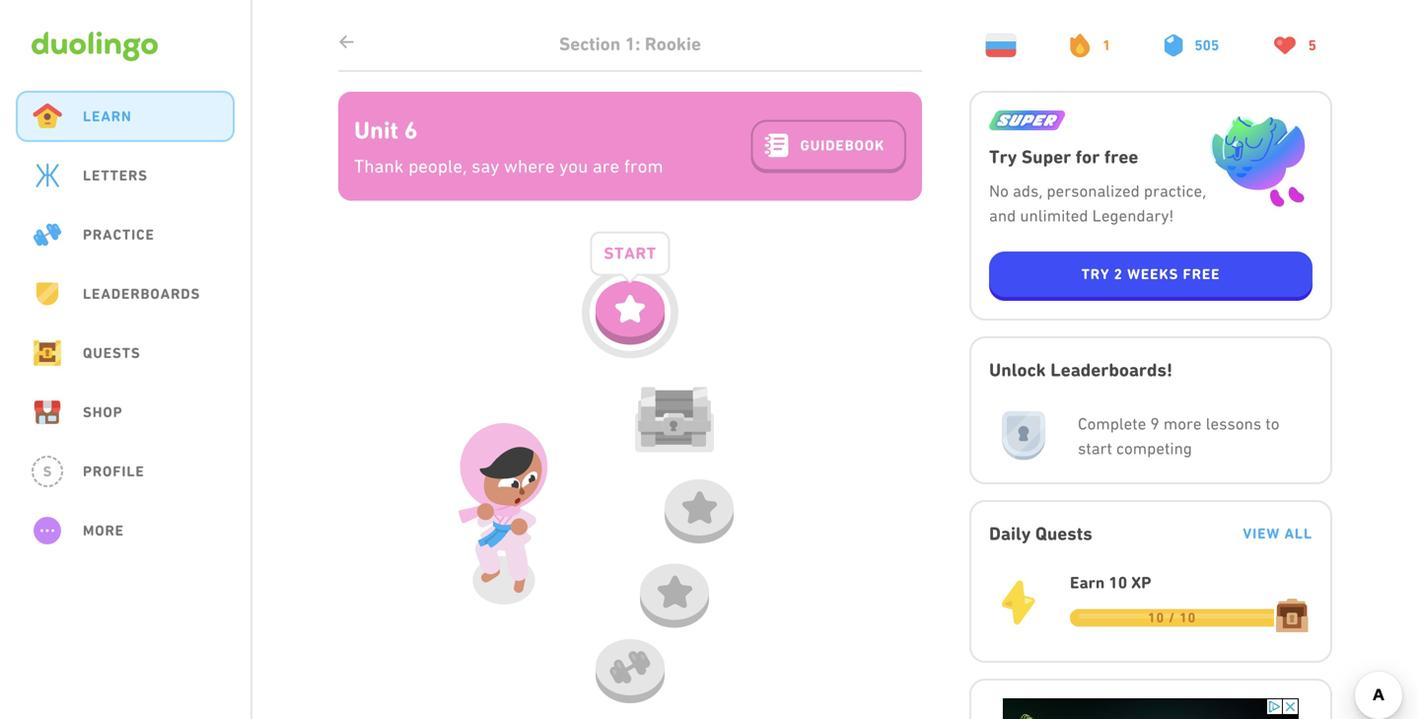 Task type: locate. For each thing, give the bounding box(es) containing it.
more button
[[16, 505, 235, 556]]

chest image
[[635, 376, 714, 464]]

0 horizontal spatial free
[[1105, 146, 1139, 167]]

1 horizontal spatial quests
[[1036, 523, 1093, 544]]

letters
[[83, 167, 148, 184]]

free
[[1105, 146, 1139, 167], [1183, 265, 1221, 282]]

try
[[990, 146, 1018, 167], [1082, 265, 1110, 282]]

lessons
[[1206, 414, 1262, 433]]

6
[[404, 116, 418, 145]]

leaderboards
[[83, 285, 200, 302]]

say
[[472, 156, 500, 177]]

view
[[1244, 525, 1281, 542]]

free right for
[[1105, 146, 1139, 167]]

progress bar
[[1071, 609, 1275, 627]]

daily quests
[[990, 523, 1093, 544]]

5 button
[[1262, 24, 1333, 67]]

practice
[[83, 226, 155, 243]]

0 vertical spatial lesson image
[[679, 491, 720, 524]]

try left 2
[[1082, 265, 1110, 282]]

0 horizontal spatial try
[[990, 146, 1018, 167]]

try inside button
[[1082, 265, 1110, 282]]

try for try 2 weeks free
[[1082, 265, 1110, 282]]

lesson 1 of 5 image
[[610, 292, 651, 326]]

quests right daily at the right
[[1036, 523, 1093, 544]]

0 vertical spatial try
[[990, 146, 1018, 167]]

no
[[990, 181, 1009, 200]]

0 vertical spatial quests
[[83, 344, 141, 362]]

start
[[604, 244, 657, 263]]

level up unit 5 to legendary image
[[579, 0, 682, 64]]

quests up shop
[[83, 344, 141, 362]]

lesson image
[[679, 491, 720, 524], [654, 575, 695, 609]]

try up no
[[990, 146, 1018, 167]]

start
[[1078, 439, 1113, 457]]

shop
[[83, 404, 123, 421]]

quests link
[[16, 328, 235, 379]]

section 1: rookie
[[559, 33, 702, 55]]

try 2 weeks free
[[1082, 265, 1221, 282]]

1
[[1103, 37, 1111, 54]]

0 vertical spatial free
[[1105, 146, 1139, 167]]

free right weeks
[[1183, 265, 1221, 282]]

quests
[[83, 344, 141, 362], [1036, 523, 1093, 544]]

1 horizontal spatial free
[[1183, 265, 1221, 282]]

unlock leaderboards!
[[990, 359, 1173, 380]]

try for try super for free
[[990, 146, 1018, 167]]

view all
[[1244, 525, 1313, 542]]

super
[[1022, 146, 1072, 167]]

more
[[83, 522, 124, 539]]

practice image
[[610, 651, 651, 684]]

1 horizontal spatial try
[[1082, 265, 1110, 282]]

s
[[43, 463, 52, 480]]

you
[[560, 156, 588, 177]]

1 vertical spatial try
[[1082, 265, 1110, 282]]

to
[[1266, 414, 1280, 433]]

free inside button
[[1183, 265, 1221, 282]]

competing
[[1117, 439, 1193, 457]]

1 vertical spatial free
[[1183, 265, 1221, 282]]

learn link
[[16, 91, 235, 142]]



Task type: describe. For each thing, give the bounding box(es) containing it.
5
[[1309, 37, 1317, 54]]

earn 10 xp
[[1071, 573, 1152, 592]]

more
[[1164, 414, 1202, 433]]

personalized
[[1047, 181, 1140, 200]]

thank
[[354, 156, 404, 177]]

unit
[[354, 116, 398, 145]]

leaderboards!
[[1051, 359, 1173, 380]]

unlimited
[[1021, 206, 1089, 225]]

1 vertical spatial lesson image
[[654, 575, 695, 609]]

10
[[1109, 573, 1128, 592]]

all
[[1285, 525, 1313, 542]]

505 button
[[1153, 24, 1236, 67]]

learn
[[83, 108, 132, 125]]

letters link
[[16, 150, 235, 201]]

legendary!
[[1093, 206, 1174, 225]]

profile
[[83, 463, 145, 480]]

start button
[[582, 231, 679, 359]]

shop link
[[16, 387, 235, 438]]

thank people, say where you are from
[[354, 156, 664, 177]]

weeks
[[1128, 265, 1179, 282]]

and
[[990, 206, 1016, 225]]

daily
[[990, 523, 1031, 544]]

earn
[[1071, 573, 1105, 592]]

people,
[[409, 156, 467, 177]]

from
[[624, 156, 664, 177]]

try 2 weeks free button
[[990, 251, 1313, 301]]

complete 9 more lessons to start competing
[[1078, 414, 1280, 457]]

505
[[1195, 37, 1220, 54]]

1 vertical spatial quests
[[1036, 523, 1093, 544]]

guidebook link
[[751, 120, 907, 173]]

xp
[[1132, 573, 1152, 592]]

guidebook
[[801, 137, 885, 154]]

unit 6
[[354, 116, 418, 145]]

1 button
[[1059, 24, 1127, 67]]

unlock
[[990, 359, 1047, 380]]

for
[[1076, 146, 1100, 167]]

2
[[1115, 265, 1124, 282]]

no ads, personalized practice, and unlimited legendary!
[[990, 181, 1207, 225]]

free for try 2 weeks free
[[1183, 265, 1221, 282]]

try super for free
[[990, 146, 1139, 167]]

leaderboards link
[[16, 268, 235, 320]]

practice link
[[16, 209, 235, 260]]

guidebook image
[[765, 134, 789, 157]]

are
[[593, 156, 620, 177]]

0 horizontal spatial quests
[[83, 344, 141, 362]]

where
[[504, 156, 555, 177]]

practice,
[[1144, 181, 1207, 200]]

ads,
[[1013, 181, 1043, 200]]

free for try super for free
[[1105, 146, 1139, 167]]

view all link
[[1244, 525, 1313, 542]]

complete
[[1078, 414, 1147, 433]]

9
[[1151, 414, 1160, 433]]



Task type: vqa. For each thing, say whether or not it's contained in the screenshot.
5
yes



